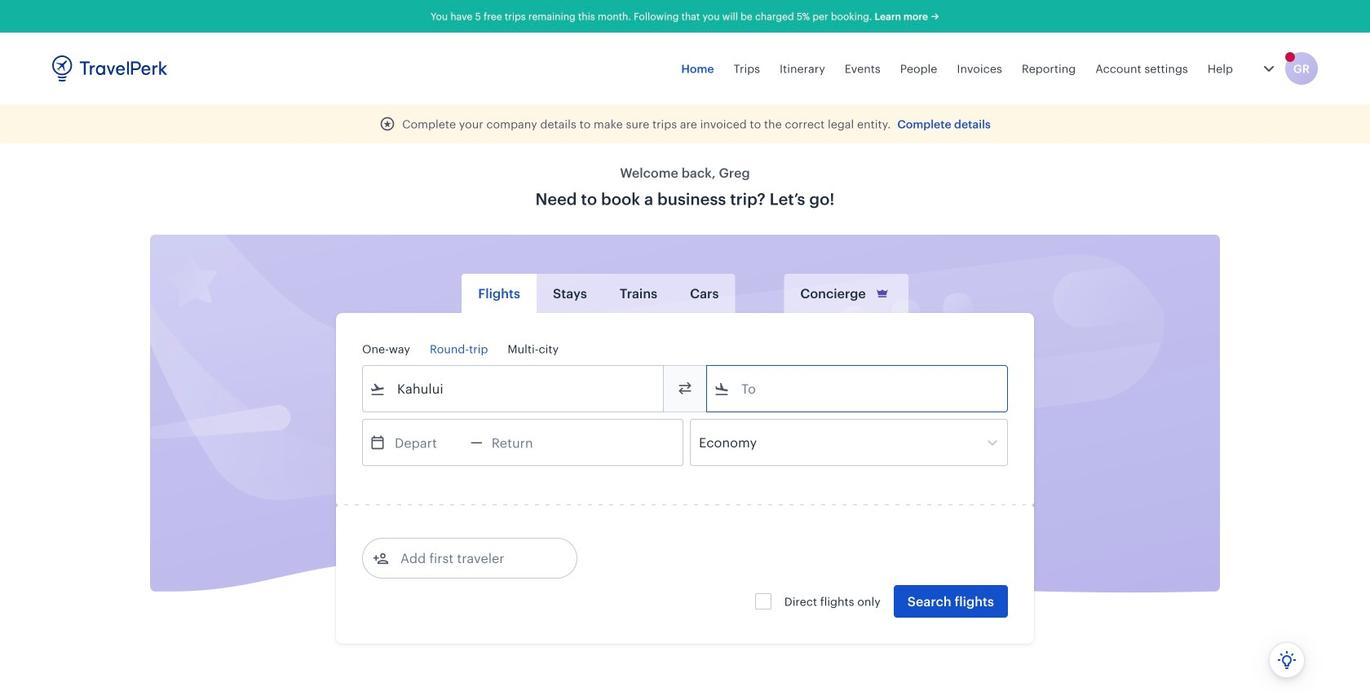 Task type: locate. For each thing, give the bounding box(es) containing it.
From search field
[[386, 376, 642, 402]]

To search field
[[730, 376, 986, 402]]

Add first traveler search field
[[389, 546, 559, 572]]

Return text field
[[483, 420, 568, 466]]



Task type: describe. For each thing, give the bounding box(es) containing it.
Depart text field
[[386, 420, 471, 466]]



